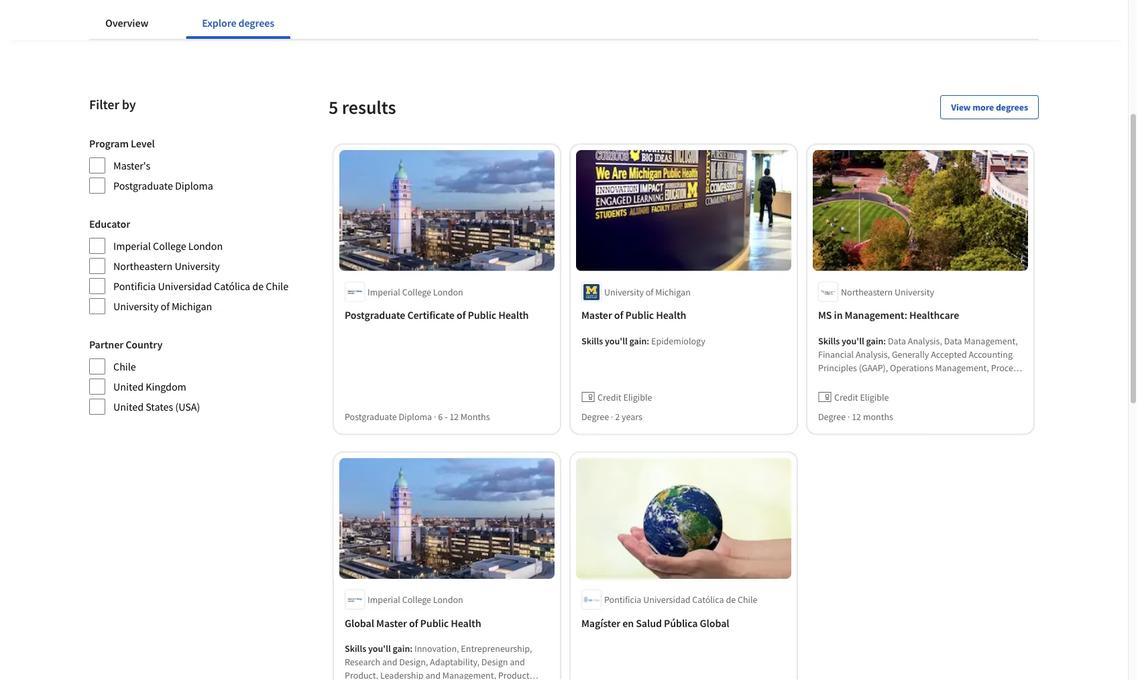 Task type: describe. For each thing, give the bounding box(es) containing it.
1 vertical spatial analysis,
[[856, 348, 890, 361]]

in
[[834, 309, 843, 322]]

1 horizontal spatial university of michigan
[[604, 286, 691, 298]]

northeastern inside educator group
[[113, 260, 173, 273]]

research
[[345, 657, 380, 669]]

1 vertical spatial universidad
[[643, 594, 690, 606]]

level
[[131, 137, 155, 150]]

pública
[[664, 617, 698, 631]]

results
[[342, 96, 396, 119]]

adaptability,
[[430, 657, 480, 669]]

1 horizontal spatial northeastern
[[841, 286, 893, 298]]

operations
[[890, 362, 933, 374]]

2 data from the left
[[944, 335, 962, 347]]

health for global master of public health
[[451, 617, 481, 631]]

generally
[[892, 348, 929, 361]]

eligible for management:
[[860, 391, 889, 403]]

educator group
[[89, 216, 288, 315]]

partner country group
[[89, 337, 288, 416]]

0 vertical spatial management,
[[964, 335, 1018, 347]]

filter
[[89, 96, 119, 113]]

skills you'll gain : epidemiology
[[581, 335, 705, 347]]

view more degrees button
[[940, 95, 1039, 119]]

1 horizontal spatial pontificia universidad católica de chile
[[604, 594, 758, 606]]

1 data from the left
[[888, 335, 906, 347]]

program level group
[[89, 135, 288, 194]]

0 vertical spatial analysis,
[[908, 335, 942, 347]]

view more degrees
[[951, 101, 1028, 113]]

management
[[884, 375, 936, 387]]

postgraduate diploma
[[113, 179, 213, 192]]

postgraduate for postgraduate certificate of public health
[[345, 309, 405, 322]]

project
[[854, 375, 882, 387]]

master's
[[113, 159, 150, 172]]

months
[[461, 411, 490, 423]]

product,
[[345, 670, 378, 681]]

credit for of
[[598, 391, 621, 403]]

1 horizontal spatial gain
[[629, 335, 647, 347]]

magíster en salud pública global link
[[581, 616, 786, 632]]

(gaap),
[[859, 362, 888, 374]]

london for global master of public health
[[433, 594, 463, 606]]

2 12 from the left
[[852, 411, 861, 423]]

michigan inside educator group
[[172, 300, 212, 313]]

process
[[991, 362, 1021, 374]]

1 horizontal spatial you'll
[[605, 335, 628, 347]]

imperial for global
[[368, 594, 400, 606]]

states
[[146, 400, 173, 414]]

imperial inside educator group
[[113, 239, 151, 253]]

postgraduate certificate of public health link
[[345, 308, 549, 324]]

tab list containing overview
[[89, 7, 312, 39]]

certificate
[[407, 309, 455, 322]]

1 horizontal spatial degrees
[[996, 101, 1028, 113]]

imperial college london for global
[[368, 594, 463, 606]]

postgraduate diploma · 6 - 12 months
[[345, 411, 490, 423]]

1 horizontal spatial pontificia
[[604, 594, 641, 606]]

innovation,
[[414, 643, 459, 655]]

of up innovation,
[[409, 617, 418, 631]]

(usa)
[[175, 400, 200, 414]]

degree for master
[[581, 411, 609, 423]]

postgraduate for postgraduate diploma · 6 - 12 months
[[345, 411, 397, 423]]

educator
[[89, 217, 130, 231]]

1 horizontal spatial :
[[647, 335, 649, 347]]

master of public health link
[[581, 308, 786, 324]]

postgraduate certificate of public health
[[345, 309, 529, 322]]

chile inside partner country group
[[113, 360, 136, 374]]

college inside educator group
[[153, 239, 186, 253]]

data analysis, data management, financial analysis, generally accepted accounting principles (gaap), operations management, process analysis, project management
[[818, 335, 1021, 387]]

1 vertical spatial management,
[[935, 362, 989, 374]]

1 horizontal spatial and
[[425, 670, 441, 681]]

epidemiology
[[651, 335, 705, 347]]

chile inside educator group
[[266, 280, 288, 293]]

· for ms
[[848, 411, 850, 423]]

healthcare
[[909, 309, 959, 322]]

magíster en salud pública global
[[581, 617, 729, 631]]

leadership
[[380, 670, 424, 681]]

kingdom
[[146, 380, 186, 394]]

united kingdom
[[113, 380, 186, 394]]

en
[[622, 617, 634, 631]]

master of public health
[[581, 309, 686, 322]]

overview
[[105, 16, 148, 30]]

by
[[122, 96, 136, 113]]

1 vertical spatial northeastern university
[[841, 286, 934, 298]]

country
[[126, 338, 162, 351]]

5 results
[[329, 96, 396, 119]]

1 12 from the left
[[449, 411, 459, 423]]

2 horizontal spatial health
[[656, 309, 686, 322]]

credit eligible for public
[[598, 391, 652, 403]]

1 horizontal spatial master
[[581, 309, 612, 322]]

college for global
[[402, 594, 431, 606]]

1 vertical spatial de
[[726, 594, 736, 606]]

magíster
[[581, 617, 620, 631]]

public for postgraduate certificate of public health
[[468, 309, 496, 322]]

of up master of public health
[[646, 286, 654, 298]]

5
[[329, 96, 338, 119]]

-
[[445, 411, 448, 423]]

0 horizontal spatial degrees
[[238, 16, 274, 30]]

diploma for postgraduate diploma
[[175, 179, 213, 192]]

ms
[[818, 309, 832, 322]]

2 vertical spatial analysis,
[[818, 375, 853, 387]]

de inside educator group
[[252, 280, 264, 293]]

degree · 12 months
[[818, 411, 893, 423]]

6
[[438, 411, 443, 423]]



Task type: vqa. For each thing, say whether or not it's contained in the screenshot.
'Coursera for Campus' image
no



Task type: locate. For each thing, give the bounding box(es) containing it.
pontificia universidad católica de chile inside educator group
[[113, 280, 288, 293]]

partner country
[[89, 338, 162, 351]]

ms in management: healthcare
[[818, 309, 959, 322]]

1 horizontal spatial michigan
[[655, 286, 691, 298]]

imperial college london inside educator group
[[113, 239, 223, 253]]

management, down "accepted"
[[935, 362, 989, 374]]

0 horizontal spatial public
[[420, 617, 449, 631]]

and right design at the bottom left of the page
[[510, 657, 525, 669]]

1 eligible from the left
[[623, 391, 652, 403]]

global right pública
[[700, 617, 729, 631]]

university
[[175, 260, 220, 273], [604, 286, 644, 298], [895, 286, 934, 298], [113, 300, 159, 313]]

1 vertical spatial católica
[[692, 594, 724, 606]]

0 vertical spatial northeastern university
[[113, 260, 220, 273]]

you'll for ms in management: healthcare
[[842, 335, 864, 347]]

analysis, down principles
[[818, 375, 853, 387]]

2 horizontal spatial chile
[[738, 594, 758, 606]]

1 vertical spatial pontificia
[[604, 594, 641, 606]]

0 horizontal spatial credit eligible
[[598, 391, 652, 403]]

2
[[615, 411, 620, 423]]

skills you'll gain : for master
[[345, 643, 414, 655]]

2 eligible from the left
[[860, 391, 889, 403]]

2 · from the left
[[611, 411, 613, 423]]

0 vertical spatial pontificia
[[113, 280, 156, 293]]

health for postgraduate certificate of public health
[[498, 309, 529, 322]]

ms in management: healthcare link
[[818, 308, 1023, 324]]

you'll
[[605, 335, 628, 347], [842, 335, 864, 347], [368, 643, 391, 655]]

united states (usa)
[[113, 400, 200, 414]]

view
[[951, 101, 971, 113]]

1 vertical spatial master
[[376, 617, 407, 631]]

2 vertical spatial london
[[433, 594, 463, 606]]

united down the 'united kingdom'
[[113, 400, 144, 414]]

gain up design,
[[393, 643, 410, 655]]

united up united states (usa)
[[113, 380, 144, 394]]

postgraduate
[[113, 179, 173, 192], [345, 309, 405, 322], [345, 411, 397, 423]]

eligible up years on the bottom right
[[623, 391, 652, 403]]

skills up financial
[[818, 335, 840, 347]]

salud
[[636, 617, 662, 631]]

· left 2
[[611, 411, 613, 423]]

global
[[345, 617, 374, 631], [700, 617, 729, 631]]

2 united from the top
[[113, 400, 144, 414]]

credit up degree · 12 months
[[834, 391, 858, 403]]

gain down master of public health
[[629, 335, 647, 347]]

diploma inside program level group
[[175, 179, 213, 192]]

global up research
[[345, 617, 374, 631]]

1 horizontal spatial eligible
[[860, 391, 889, 403]]

2 horizontal spatial gain
[[866, 335, 884, 347]]

credit for in
[[834, 391, 858, 403]]

1 horizontal spatial skills you'll gain :
[[818, 335, 888, 347]]

partner
[[89, 338, 123, 351]]

0 vertical spatial michigan
[[655, 286, 691, 298]]

2 credit from the left
[[834, 391, 858, 403]]

london
[[188, 239, 223, 253], [433, 286, 463, 298], [433, 594, 463, 606]]

1 horizontal spatial health
[[498, 309, 529, 322]]

12
[[449, 411, 459, 423], [852, 411, 861, 423]]

degree
[[581, 411, 609, 423], [818, 411, 846, 423]]

data up "accepted"
[[944, 335, 962, 347]]

3 · from the left
[[848, 411, 850, 423]]

imperial up postgraduate certificate of public health
[[368, 286, 400, 298]]

management, down 'adaptability,'
[[442, 670, 496, 681]]

0 horizontal spatial pontificia
[[113, 280, 156, 293]]

0 vertical spatial skills you'll gain :
[[818, 335, 888, 347]]

imperial up global master of public health
[[368, 594, 400, 606]]

principles
[[818, 362, 857, 374]]

1 vertical spatial university of michigan
[[113, 300, 212, 313]]

1 united from the top
[[113, 380, 144, 394]]

university of michigan up master of public health
[[604, 286, 691, 298]]

credit eligible
[[598, 391, 652, 403], [834, 391, 889, 403]]

1 vertical spatial skills you'll gain :
[[345, 643, 414, 655]]

0 horizontal spatial northeastern university
[[113, 260, 220, 273]]

of right certificate at left
[[457, 309, 466, 322]]

2 vertical spatial imperial college london
[[368, 594, 463, 606]]

explore degrees
[[202, 16, 274, 30]]

financial
[[818, 348, 854, 361]]

and
[[382, 657, 397, 669], [510, 657, 525, 669], [425, 670, 441, 681]]

diploma
[[175, 179, 213, 192], [399, 411, 432, 423]]

management, inside innovation, entrepreneurship, research and design, adaptability, design and product, leadership and management, produ
[[442, 670, 496, 681]]

0 horizontal spatial master
[[376, 617, 407, 631]]

degree for ms
[[818, 411, 846, 423]]

you'll down master of public health
[[605, 335, 628, 347]]

data
[[888, 335, 906, 347], [944, 335, 962, 347]]

master up skills you'll gain : epidemiology
[[581, 309, 612, 322]]

0 horizontal spatial global
[[345, 617, 374, 631]]

eligible for public
[[623, 391, 652, 403]]

1 horizontal spatial skills
[[581, 335, 603, 347]]

credit
[[598, 391, 621, 403], [834, 391, 858, 403]]

skills up research
[[345, 643, 366, 655]]

1 horizontal spatial degree
[[818, 411, 846, 423]]

london inside educator group
[[188, 239, 223, 253]]

0 vertical spatial universidad
[[158, 280, 212, 293]]

0 horizontal spatial gain
[[393, 643, 410, 655]]

0 vertical spatial diploma
[[175, 179, 213, 192]]

skills you'll gain :
[[818, 335, 888, 347], [345, 643, 414, 655]]

public
[[468, 309, 496, 322], [625, 309, 654, 322], [420, 617, 449, 631]]

you'll for global master of public health
[[368, 643, 391, 655]]

pontificia up en
[[604, 594, 641, 606]]

university of michigan inside educator group
[[113, 300, 212, 313]]

· for master
[[611, 411, 613, 423]]

public for global master of public health
[[420, 617, 449, 631]]

global master of public health link
[[345, 616, 549, 632]]

1 vertical spatial pontificia universidad católica de chile
[[604, 594, 758, 606]]

1 horizontal spatial diploma
[[399, 411, 432, 423]]

filter by
[[89, 96, 136, 113]]

0 horizontal spatial universidad
[[158, 280, 212, 293]]

imperial
[[113, 239, 151, 253], [368, 286, 400, 298], [368, 594, 400, 606]]

1 horizontal spatial de
[[726, 594, 736, 606]]

2 horizontal spatial public
[[625, 309, 654, 322]]

northeastern down educator
[[113, 260, 173, 273]]

0 horizontal spatial credit
[[598, 391, 621, 403]]

skills
[[581, 335, 603, 347], [818, 335, 840, 347], [345, 643, 366, 655]]

global master of public health
[[345, 617, 481, 631]]

2 vertical spatial management,
[[442, 670, 496, 681]]

0 vertical spatial london
[[188, 239, 223, 253]]

of up skills you'll gain : epidemiology
[[614, 309, 623, 322]]

master up design,
[[376, 617, 407, 631]]

years
[[622, 411, 642, 423]]

imperial college london up certificate at left
[[368, 286, 463, 298]]

0 vertical spatial imperial college london
[[113, 239, 223, 253]]

2 horizontal spatial you'll
[[842, 335, 864, 347]]

2 horizontal spatial and
[[510, 657, 525, 669]]

1 horizontal spatial universidad
[[643, 594, 690, 606]]

postgraduate inside program level group
[[113, 179, 173, 192]]

eligible
[[623, 391, 652, 403], [860, 391, 889, 403]]

imperial college london
[[113, 239, 223, 253], [368, 286, 463, 298], [368, 594, 463, 606]]

more
[[973, 101, 994, 113]]

1 vertical spatial degrees
[[996, 101, 1028, 113]]

1 horizontal spatial global
[[700, 617, 729, 631]]

gain for global master of public health
[[393, 643, 410, 655]]

2 horizontal spatial ·
[[848, 411, 850, 423]]

northeastern university
[[113, 260, 220, 273], [841, 286, 934, 298]]

analysis, up generally
[[908, 335, 942, 347]]

credit eligible down project
[[834, 391, 889, 403]]

· left 6
[[434, 411, 436, 423]]

1 horizontal spatial data
[[944, 335, 962, 347]]

college up global master of public health
[[402, 594, 431, 606]]

: up design,
[[410, 643, 413, 655]]

degrees
[[238, 16, 274, 30], [996, 101, 1028, 113]]

0 horizontal spatial degree
[[581, 411, 609, 423]]

college for postgraduate
[[402, 286, 431, 298]]

2 horizontal spatial analysis,
[[908, 335, 942, 347]]

pontificia inside educator group
[[113, 280, 156, 293]]

northeastern up management: at the right of page
[[841, 286, 893, 298]]

gain down management: at the right of page
[[866, 335, 884, 347]]

2 credit eligible from the left
[[834, 391, 889, 403]]

gain
[[629, 335, 647, 347], [866, 335, 884, 347], [393, 643, 410, 655]]

diploma for postgraduate diploma · 6 - 12 months
[[399, 411, 432, 423]]

1 horizontal spatial credit eligible
[[834, 391, 889, 403]]

management,
[[964, 335, 1018, 347], [935, 362, 989, 374], [442, 670, 496, 681]]

0 horizontal spatial analysis,
[[818, 375, 853, 387]]

0 horizontal spatial michigan
[[172, 300, 212, 313]]

1 vertical spatial postgraduate
[[345, 309, 405, 322]]

2 horizontal spatial skills
[[818, 335, 840, 347]]

design,
[[399, 657, 428, 669]]

0 horizontal spatial ·
[[434, 411, 436, 423]]

2 degree from the left
[[818, 411, 846, 423]]

0 vertical spatial degrees
[[238, 16, 274, 30]]

1 vertical spatial london
[[433, 286, 463, 298]]

management:
[[845, 309, 907, 322]]

analysis,
[[908, 335, 942, 347], [856, 348, 890, 361], [818, 375, 853, 387]]

0 horizontal spatial skills
[[345, 643, 366, 655]]

0 vertical spatial master
[[581, 309, 612, 322]]

accepted
[[931, 348, 967, 361]]

0 horizontal spatial eligible
[[623, 391, 652, 403]]

skills for global master of public health
[[345, 643, 366, 655]]

of inside educator group
[[161, 300, 170, 313]]

imperial college london for postgraduate
[[368, 286, 463, 298]]

1 global from the left
[[345, 617, 374, 631]]

1 vertical spatial college
[[402, 286, 431, 298]]

imperial for postgraduate
[[368, 286, 400, 298]]

accounting
[[969, 348, 1013, 361]]

0 horizontal spatial diploma
[[175, 179, 213, 192]]

data up generally
[[888, 335, 906, 347]]

explore
[[202, 16, 236, 30]]

master
[[581, 309, 612, 322], [376, 617, 407, 631]]

1 · from the left
[[434, 411, 436, 423]]

entrepreneurship,
[[461, 643, 532, 655]]

:
[[647, 335, 649, 347], [884, 335, 886, 347], [410, 643, 413, 655]]

credit up degree · 2 years
[[598, 391, 621, 403]]

2 vertical spatial imperial
[[368, 594, 400, 606]]

public up skills you'll gain : epidemiology
[[625, 309, 654, 322]]

pontificia up partner country
[[113, 280, 156, 293]]

imperial college london up global master of public health
[[368, 594, 463, 606]]

college up certificate at left
[[402, 286, 431, 298]]

0 vertical spatial postgraduate
[[113, 179, 173, 192]]

12 right "-"
[[449, 411, 459, 423]]

skills you'll gain : for in
[[818, 335, 888, 347]]

1 vertical spatial imperial
[[368, 286, 400, 298]]

1 vertical spatial northeastern
[[841, 286, 893, 298]]

0 vertical spatial imperial
[[113, 239, 151, 253]]

degrees right explore
[[238, 16, 274, 30]]

program level
[[89, 137, 155, 150]]

0 horizontal spatial de
[[252, 280, 264, 293]]

tab list
[[89, 7, 312, 39]]

you'll up research
[[368, 643, 391, 655]]

overview button
[[89, 7, 165, 39]]

1 degree from the left
[[581, 411, 609, 423]]

and up leadership
[[382, 657, 397, 669]]

: for global master of public health
[[410, 643, 413, 655]]

of up country at the left of page
[[161, 300, 170, 313]]

credit eligible for management:
[[834, 391, 889, 403]]

health
[[498, 309, 529, 322], [656, 309, 686, 322], [451, 617, 481, 631]]

public up innovation,
[[420, 617, 449, 631]]

months
[[863, 411, 893, 423]]

: for ms in management: healthcare
[[884, 335, 886, 347]]

1 credit from the left
[[598, 391, 621, 403]]

: down ms in management: healthcare
[[884, 335, 886, 347]]

chile
[[266, 280, 288, 293], [113, 360, 136, 374], [738, 594, 758, 606]]

0 horizontal spatial and
[[382, 657, 397, 669]]

united for united states (usa)
[[113, 400, 144, 414]]

explore degrees button
[[186, 7, 290, 39]]

skills you'll gain : up financial
[[818, 335, 888, 347]]

degree left the months at the bottom right of page
[[818, 411, 846, 423]]

skills for ms in management: healthcare
[[818, 335, 840, 347]]

católica inside educator group
[[214, 280, 250, 293]]

program
[[89, 137, 129, 150]]

0 vertical spatial de
[[252, 280, 264, 293]]

london for postgraduate certificate of public health
[[433, 286, 463, 298]]

2 vertical spatial chile
[[738, 594, 758, 606]]

0 vertical spatial católica
[[214, 280, 250, 293]]

1 vertical spatial chile
[[113, 360, 136, 374]]

12 left the months at the bottom right of page
[[852, 411, 861, 423]]

imperial down educator
[[113, 239, 151, 253]]

northeastern university inside educator group
[[113, 260, 220, 273]]

credit eligible up years on the bottom right
[[598, 391, 652, 403]]

analysis, up (gaap),
[[856, 348, 890, 361]]

2 vertical spatial college
[[402, 594, 431, 606]]

universidad inside educator group
[[158, 280, 212, 293]]

1 credit eligible from the left
[[598, 391, 652, 403]]

0 vertical spatial college
[[153, 239, 186, 253]]

1 horizontal spatial credit
[[834, 391, 858, 403]]

michigan
[[655, 286, 691, 298], [172, 300, 212, 313]]

0 vertical spatial university of michigan
[[604, 286, 691, 298]]

design
[[481, 657, 508, 669]]

imperial college london down postgraduate diploma
[[113, 239, 223, 253]]

and down design,
[[425, 670, 441, 681]]

degree · 2 years
[[581, 411, 642, 423]]

· left the months at the bottom right of page
[[848, 411, 850, 423]]

postgraduate for postgraduate diploma
[[113, 179, 173, 192]]

university of michigan up country at the left of page
[[113, 300, 212, 313]]

united for united kingdom
[[113, 380, 144, 394]]

0 horizontal spatial chile
[[113, 360, 136, 374]]

college
[[153, 239, 186, 253], [402, 286, 431, 298], [402, 594, 431, 606]]

eligible down project
[[860, 391, 889, 403]]

degree left 2
[[581, 411, 609, 423]]

0 horizontal spatial data
[[888, 335, 906, 347]]

universidad
[[158, 280, 212, 293], [643, 594, 690, 606]]

innovation, entrepreneurship, research and design, adaptability, design and product, leadership and management, produ
[[345, 643, 545, 681]]

católica
[[214, 280, 250, 293], [692, 594, 724, 606]]

: down master of public health
[[647, 335, 649, 347]]

0 horizontal spatial university of michigan
[[113, 300, 212, 313]]

1 vertical spatial diploma
[[399, 411, 432, 423]]

gain for ms in management: healthcare
[[866, 335, 884, 347]]

united
[[113, 380, 144, 394], [113, 400, 144, 414]]

you'll up financial
[[842, 335, 864, 347]]

skills you'll gain : up research
[[345, 643, 414, 655]]

college down postgraduate diploma
[[153, 239, 186, 253]]

1 horizontal spatial católica
[[692, 594, 724, 606]]

degrees right more
[[996, 101, 1028, 113]]

management, up accounting
[[964, 335, 1018, 347]]

2 vertical spatial postgraduate
[[345, 411, 397, 423]]

1 horizontal spatial ·
[[611, 411, 613, 423]]

0 horizontal spatial health
[[451, 617, 481, 631]]

1 vertical spatial united
[[113, 400, 144, 414]]

public right certificate at left
[[468, 309, 496, 322]]

of
[[646, 286, 654, 298], [161, 300, 170, 313], [457, 309, 466, 322], [614, 309, 623, 322], [409, 617, 418, 631]]

2 global from the left
[[700, 617, 729, 631]]

0 horizontal spatial pontificia universidad católica de chile
[[113, 280, 288, 293]]

1 vertical spatial michigan
[[172, 300, 212, 313]]

university of michigan
[[604, 286, 691, 298], [113, 300, 212, 313]]

skills down master of public health
[[581, 335, 603, 347]]



